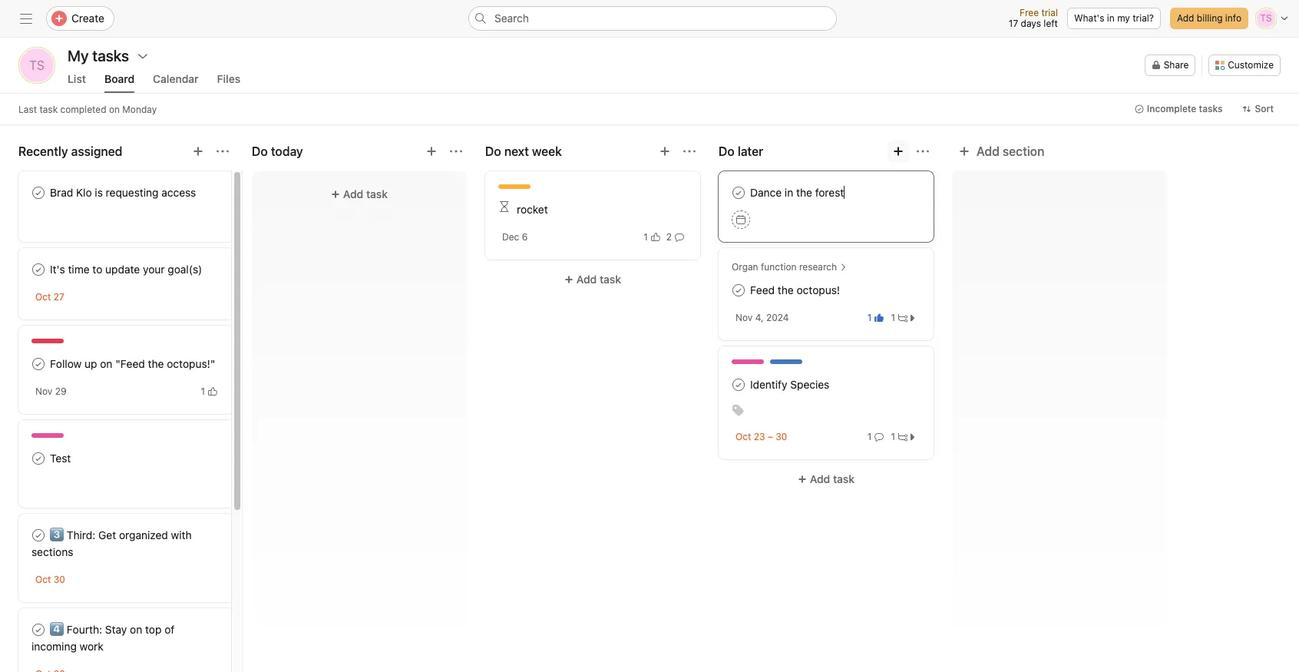 Task type: vqa. For each thing, say whether or not it's contained in the screenshot.
the leftmost More section actions icon
yes



Task type: describe. For each thing, give the bounding box(es) containing it.
days
[[1022, 18, 1042, 29]]

show options image
[[137, 50, 149, 62]]

what's
[[1075, 12, 1105, 24]]

brad klo is requesting access
[[50, 186, 196, 199]]

brad
[[50, 186, 73, 199]]

nov 4, 2024 button
[[736, 312, 789, 323]]

in
[[1108, 12, 1115, 24]]

add task image for do next week
[[659, 145, 671, 158]]

dec 6 button
[[502, 231, 528, 243]]

add for the middle "add task" "button"
[[577, 273, 597, 286]]

add billing info
[[1178, 12, 1242, 24]]

recently assigned
[[18, 144, 123, 158]]

search button
[[469, 6, 837, 31]]

access
[[162, 186, 196, 199]]

my tasks
[[68, 47, 129, 65]]

fourth:
[[67, 623, 102, 636]]

Write a task name text field
[[732, 184, 921, 201]]

add for the left "add task" "button"
[[343, 187, 364, 201]]

0 vertical spatial the
[[778, 284, 794, 297]]

completed checkbox for access
[[29, 184, 48, 202]]

completed checkbox for top
[[29, 621, 48, 639]]

add billing info button
[[1171, 8, 1249, 29]]

with
[[171, 529, 192, 542]]

test
[[50, 452, 71, 465]]

1 vertical spatial add task button
[[486, 266, 701, 293]]

6
[[522, 231, 528, 243]]

oct 30 button
[[35, 574, 65, 585]]

create button
[[46, 6, 114, 31]]

expand sidebar image
[[20, 12, 32, 25]]

ts button
[[18, 47, 55, 84]]

completed checkbox for 3️⃣ third: get organized with sections
[[29, 526, 48, 545]]

oct 27
[[35, 291, 64, 303]]

3️⃣
[[50, 529, 64, 542]]

completed image for it's time to update your goal(s)
[[29, 260, 48, 279]]

29
[[55, 386, 66, 397]]

trial
[[1042, 7, 1059, 18]]

do later
[[719, 144, 764, 158]]

4️⃣
[[50, 623, 64, 636]]

add task image for do later
[[893, 145, 905, 158]]

incomplete tasks button
[[1128, 98, 1230, 120]]

incoming
[[32, 640, 77, 653]]

completed checkbox for test
[[29, 449, 48, 468]]

completed image for identify species
[[730, 376, 748, 394]]

–
[[768, 431, 774, 443]]

billing
[[1198, 12, 1224, 24]]

last task completed on monday
[[18, 103, 157, 115]]

add task for the left "add task" "button"
[[343, 187, 388, 201]]

oct 27 button
[[35, 291, 64, 303]]

to
[[93, 263, 102, 276]]

work
[[80, 640, 104, 653]]

oct for oct 27
[[35, 291, 51, 303]]

add task for the middle "add task" "button"
[[577, 273, 622, 286]]

incomplete tasks
[[1148, 103, 1223, 114]]

section
[[1003, 144, 1045, 158]]

customize button
[[1210, 55, 1282, 76]]

add for 'add section' button
[[977, 144, 1000, 158]]

on for completed
[[109, 103, 120, 115]]

add task image for recently assigned
[[192, 145, 204, 158]]

search
[[495, 12, 529, 25]]

files
[[217, 72, 241, 85]]

follow up on "feed the octopus!"
[[50, 357, 215, 370]]

completed image for 3️⃣ third: get organized with sections
[[29, 526, 48, 545]]

tasks
[[1200, 103, 1223, 114]]

organized
[[119, 529, 168, 542]]

completed checkbox down "do later"
[[730, 184, 748, 202]]

board link
[[104, 72, 135, 93]]

do
[[486, 144, 502, 158]]

more section actions image for do next week
[[684, 145, 696, 158]]

feed the octopus!
[[751, 284, 841, 297]]

get
[[98, 529, 116, 542]]

species
[[791, 378, 830, 391]]

trial?
[[1133, 12, 1155, 24]]

next week
[[505, 144, 562, 158]]

nov 4, 2024
[[736, 312, 789, 323]]

list link
[[68, 72, 86, 93]]

monday
[[122, 103, 157, 115]]

dec
[[502, 231, 520, 243]]

feed
[[751, 284, 775, 297]]

function
[[761, 261, 797, 273]]

octopus!
[[797, 284, 841, 297]]

sort button
[[1237, 98, 1282, 120]]

time
[[68, 263, 90, 276]]

top
[[145, 623, 162, 636]]

add task for the rightmost "add task" "button"
[[810, 473, 855, 486]]

4️⃣ fourth: stay on top of incoming work
[[32, 623, 175, 653]]

add section
[[977, 144, 1045, 158]]

list
[[68, 72, 86, 85]]

completed checkbox for identify species
[[730, 376, 748, 394]]

update
[[105, 263, 140, 276]]

3 completed image from the top
[[29, 449, 48, 468]]



Task type: locate. For each thing, give the bounding box(es) containing it.
up
[[85, 357, 97, 370]]

0 vertical spatial add task button
[[261, 181, 458, 208]]

1 vertical spatial add task
[[577, 273, 622, 286]]

on inside 4️⃣ fourth: stay on top of incoming work
[[130, 623, 142, 636]]

1 horizontal spatial 30
[[776, 431, 788, 443]]

completed image left the feed
[[730, 281, 748, 300]]

0 vertical spatial nov
[[736, 312, 753, 323]]

what's in my trial? button
[[1068, 8, 1162, 29]]

completed image left 4️⃣
[[29, 621, 48, 639]]

share button
[[1145, 55, 1196, 76]]

on for stay
[[130, 623, 142, 636]]

2 button
[[664, 229, 688, 245]]

1 add task image from the left
[[426, 145, 438, 158]]

1 completed image from the top
[[29, 184, 48, 202]]

organ
[[732, 261, 759, 273]]

completed checkbox left 4️⃣
[[29, 621, 48, 639]]

1 vertical spatial nov
[[35, 386, 52, 397]]

2 more section actions image from the left
[[450, 145, 463, 158]]

1 vertical spatial 30
[[54, 574, 65, 585]]

on
[[109, 103, 120, 115], [100, 357, 113, 370], [130, 623, 142, 636]]

klo
[[76, 186, 92, 199]]

third:
[[67, 529, 96, 542]]

0 horizontal spatial the
[[148, 357, 164, 370]]

organ function research
[[732, 261, 838, 273]]

task
[[39, 103, 58, 115], [366, 187, 388, 201], [600, 273, 622, 286], [834, 473, 855, 486]]

goal(s)
[[168, 263, 202, 276]]

share
[[1165, 59, 1190, 71]]

what's in my trial?
[[1075, 12, 1155, 24]]

do next week
[[486, 144, 562, 158]]

1 button
[[641, 229, 664, 245], [865, 310, 888, 325], [888, 310, 921, 325], [198, 384, 221, 399], [865, 429, 888, 444], [888, 429, 921, 444]]

completed image left test
[[29, 449, 48, 468]]

info
[[1226, 12, 1242, 24]]

2 horizontal spatial add task button
[[719, 466, 934, 493]]

task for the rightmost "add task" "button"
[[834, 473, 855, 486]]

follow
[[50, 357, 82, 370]]

completed checkbox left identify
[[730, 376, 748, 394]]

free
[[1020, 7, 1040, 18]]

oct down sections at left
[[35, 574, 51, 585]]

task for the middle "add task" "button"
[[600, 273, 622, 286]]

1 horizontal spatial add task image
[[659, 145, 671, 158]]

on left top
[[130, 623, 142, 636]]

oct 30
[[35, 574, 65, 585]]

the down organ function research
[[778, 284, 794, 297]]

0 horizontal spatial add task button
[[261, 181, 458, 208]]

on right up
[[100, 357, 113, 370]]

0 horizontal spatial add task
[[343, 187, 388, 201]]

completed image down "do later"
[[730, 184, 748, 202]]

2 vertical spatial completed image
[[29, 449, 48, 468]]

completed image left follow
[[29, 355, 48, 373]]

2 add task image from the left
[[893, 145, 905, 158]]

0 vertical spatial 30
[[776, 431, 788, 443]]

Completed checkbox
[[29, 355, 48, 373], [730, 376, 748, 394], [29, 449, 48, 468], [29, 526, 48, 545]]

completed image
[[29, 184, 48, 202], [29, 355, 48, 373], [29, 449, 48, 468]]

oct left 27
[[35, 291, 51, 303]]

completed image for brad
[[29, 184, 48, 202]]

0 horizontal spatial more section actions image
[[217, 145, 229, 158]]

left
[[1044, 18, 1059, 29]]

your
[[143, 263, 165, 276]]

more section actions image left do today
[[217, 145, 229, 158]]

the right "feed
[[148, 357, 164, 370]]

search list box
[[469, 6, 837, 31]]

add task image left do
[[426, 145, 438, 158]]

completed image left it's
[[29, 260, 48, 279]]

1 horizontal spatial the
[[778, 284, 794, 297]]

1 horizontal spatial add task
[[577, 273, 622, 286]]

my
[[1118, 12, 1131, 24]]

27
[[54, 291, 64, 303]]

do today
[[252, 144, 303, 158]]

completed checkbox left follow
[[29, 355, 48, 373]]

0 vertical spatial completed image
[[29, 184, 48, 202]]

more section actions image left do
[[450, 145, 463, 158]]

2 horizontal spatial more section actions image
[[684, 145, 696, 158]]

completed image left brad
[[29, 184, 48, 202]]

completed image left identify
[[730, 376, 748, 394]]

1 more section actions image from the left
[[217, 145, 229, 158]]

completed image for follow
[[29, 355, 48, 373]]

completed image for feed the octopus!
[[730, 281, 748, 300]]

2 vertical spatial on
[[130, 623, 142, 636]]

completed checkbox left 3️⃣
[[29, 526, 48, 545]]

more section actions image for do today
[[450, 145, 463, 158]]

sort
[[1256, 103, 1275, 114]]

2
[[667, 231, 672, 242]]

incomplete
[[1148, 103, 1197, 114]]

requesting
[[106, 186, 159, 199]]

files link
[[217, 72, 241, 93]]

4,
[[756, 312, 764, 323]]

0 horizontal spatial nov
[[35, 386, 52, 397]]

oct left "23"
[[736, 431, 752, 443]]

nov left '4,'
[[736, 312, 753, 323]]

add task image left "do later"
[[659, 145, 671, 158]]

add task image
[[192, 145, 204, 158], [659, 145, 671, 158]]

board
[[104, 72, 135, 85]]

rocket
[[517, 203, 548, 216]]

1 vertical spatial completed image
[[29, 355, 48, 373]]

1 vertical spatial oct
[[736, 431, 752, 443]]

30 down sections at left
[[54, 574, 65, 585]]

Completed checkbox
[[29, 184, 48, 202], [730, 184, 748, 202], [29, 260, 48, 279], [730, 281, 748, 300], [29, 621, 48, 639]]

23
[[754, 431, 766, 443]]

completed checkbox left brad
[[29, 184, 48, 202]]

0 vertical spatial add task
[[343, 187, 388, 201]]

17
[[1009, 18, 1019, 29]]

1 horizontal spatial add task button
[[486, 266, 701, 293]]

1 vertical spatial the
[[148, 357, 164, 370]]

add section button
[[953, 138, 1051, 165]]

identify
[[751, 378, 788, 391]]

ts
[[29, 58, 44, 72]]

nov left "29"
[[35, 386, 52, 397]]

research
[[800, 261, 838, 273]]

1 vertical spatial on
[[100, 357, 113, 370]]

more section actions image left "do later"
[[684, 145, 696, 158]]

nov 29
[[35, 386, 66, 397]]

add task image left more section actions image at the top
[[893, 145, 905, 158]]

add task image
[[426, 145, 438, 158], [893, 145, 905, 158]]

completed image for 4️⃣ fourth: stay on top of incoming work
[[29, 621, 48, 639]]

30 right –
[[776, 431, 788, 443]]

2 vertical spatial add task button
[[719, 466, 934, 493]]

completed image
[[730, 184, 748, 202], [29, 260, 48, 279], [730, 281, 748, 300], [730, 376, 748, 394], [29, 526, 48, 545], [29, 621, 48, 639]]

3 more section actions image from the left
[[684, 145, 696, 158]]

oct 23 – 30
[[736, 431, 788, 443]]

completed image left 3️⃣
[[29, 526, 48, 545]]

add task image for do today
[[426, 145, 438, 158]]

free trial 17 days left
[[1009, 7, 1059, 29]]

2 add task image from the left
[[659, 145, 671, 158]]

more section actions image
[[217, 145, 229, 158], [450, 145, 463, 158], [684, 145, 696, 158]]

add
[[1178, 12, 1195, 24], [977, 144, 1000, 158], [343, 187, 364, 201], [577, 273, 597, 286], [810, 473, 831, 486]]

calendar
[[153, 72, 199, 85]]

0 vertical spatial oct
[[35, 291, 51, 303]]

it's time to update your goal(s)
[[50, 263, 202, 276]]

dec 6
[[502, 231, 528, 243]]

2 horizontal spatial add task
[[810, 473, 855, 486]]

0 horizontal spatial add task image
[[192, 145, 204, 158]]

nov
[[736, 312, 753, 323], [35, 386, 52, 397]]

identify species
[[751, 378, 830, 391]]

dependencies image
[[499, 201, 511, 213]]

completed checkbox for your
[[29, 260, 48, 279]]

more section actions image for recently assigned
[[217, 145, 229, 158]]

nov for follow up on "feed the octopus!"
[[35, 386, 52, 397]]

add for the rightmost "add task" "button"
[[810, 473, 831, 486]]

oct for oct 30
[[35, 574, 51, 585]]

completed checkbox left the feed
[[730, 281, 748, 300]]

task for the left "add task" "button"
[[366, 187, 388, 201]]

is
[[95, 186, 103, 199]]

0 horizontal spatial 30
[[54, 574, 65, 585]]

oct for oct 23 – 30
[[736, 431, 752, 443]]

on left monday
[[109, 103, 120, 115]]

0 vertical spatial on
[[109, 103, 120, 115]]

of
[[165, 623, 175, 636]]

completed checkbox for follow up on "feed the octopus!"
[[29, 355, 48, 373]]

2024
[[767, 312, 789, 323]]

completed checkbox left test
[[29, 449, 48, 468]]

add task
[[343, 187, 388, 201], [577, 273, 622, 286], [810, 473, 855, 486]]

it's
[[50, 263, 65, 276]]

2 vertical spatial oct
[[35, 574, 51, 585]]

add task image up access
[[192, 145, 204, 158]]

0 horizontal spatial add task image
[[426, 145, 438, 158]]

1 horizontal spatial add task image
[[893, 145, 905, 158]]

1 horizontal spatial nov
[[736, 312, 753, 323]]

30
[[776, 431, 788, 443], [54, 574, 65, 585]]

1 horizontal spatial more section actions image
[[450, 145, 463, 158]]

nov for feed the octopus!
[[736, 312, 753, 323]]

create
[[71, 12, 104, 25]]

2 vertical spatial add task
[[810, 473, 855, 486]]

completed checkbox left it's
[[29, 260, 48, 279]]

more section actions image
[[917, 145, 930, 158]]

2 completed image from the top
[[29, 355, 48, 373]]

octopus!"
[[167, 357, 215, 370]]

customize
[[1229, 59, 1275, 71]]

1 add task image from the left
[[192, 145, 204, 158]]

calendar link
[[153, 72, 199, 93]]

the
[[778, 284, 794, 297], [148, 357, 164, 370]]



